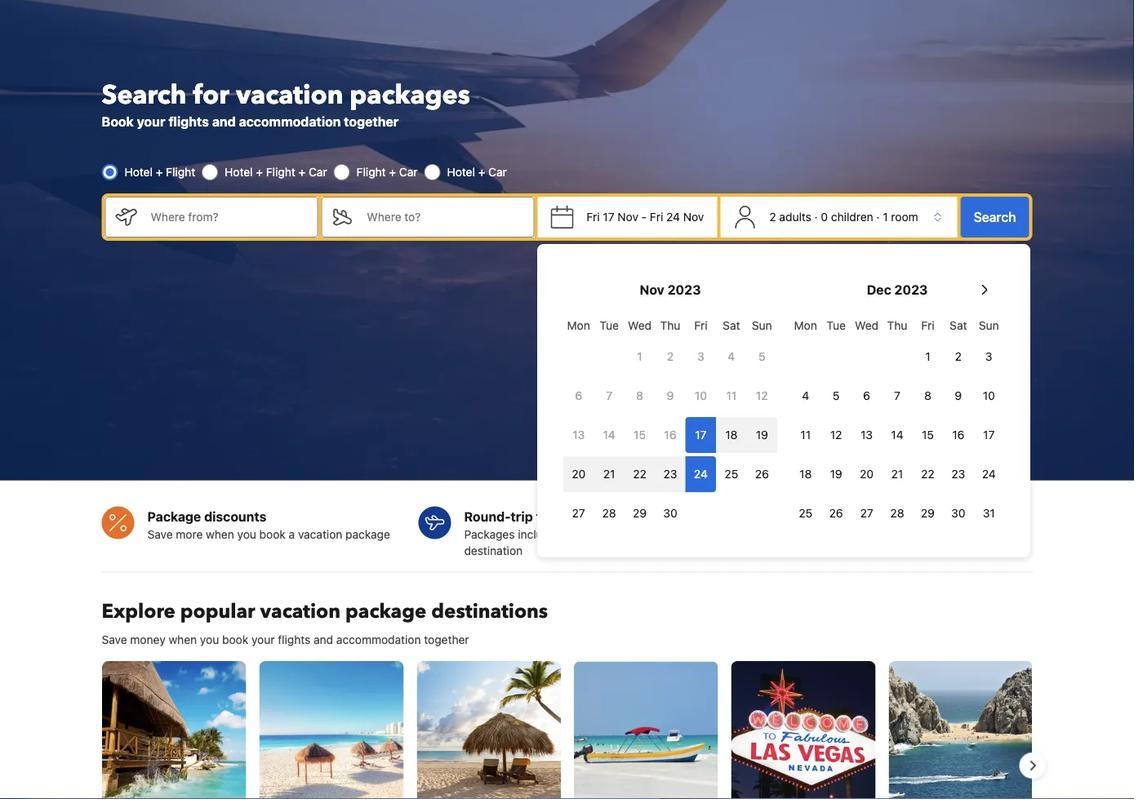 Task type: describe. For each thing, give the bounding box(es) containing it.
9 Dec 2023 checkbox
[[944, 378, 974, 414]]

more
[[176, 528, 203, 541]]

14 for 14 nov 2023 option
[[603, 429, 616, 442]]

3 for nov 2023
[[698, 350, 705, 364]]

28 for 28 dec 2023 option on the bottom right of page
[[891, 507, 905, 520]]

7 Dec 2023 checkbox
[[883, 378, 913, 414]]

1 · from the left
[[815, 210, 818, 224]]

31
[[983, 507, 996, 520]]

0 horizontal spatial 17
[[603, 210, 615, 224]]

flights inside search for vacation packages book your flights and accommodation together
[[169, 114, 209, 129]]

21 Dec 2023 checkbox
[[883, 457, 913, 493]]

7 for 7 'option' on the right of the page
[[606, 389, 613, 403]]

vacation for package
[[260, 599, 341, 626]]

29 Dec 2023 checkbox
[[913, 496, 944, 532]]

18 Dec 2023 checkbox
[[791, 457, 821, 493]]

20 for 20 dec 2023 'option'
[[860, 468, 874, 481]]

search for search
[[974, 210, 1017, 225]]

sat for nov 2023
[[723, 319, 741, 333]]

wed for nov 2023
[[628, 319, 652, 333]]

19 Dec 2023 checkbox
[[821, 457, 852, 493]]

2 adults · 0 children · 1 room
[[770, 210, 919, 224]]

accommodation inside search for vacation packages book your flights and accommodation together
[[239, 114, 341, 129]]

5 for 5 option
[[833, 389, 840, 403]]

6 Nov 2023 checkbox
[[564, 378, 594, 414]]

your inside search for vacation packages book your flights and accommodation together
[[137, 114, 165, 129]]

search button
[[961, 197, 1030, 238]]

5 Dec 2023 checkbox
[[821, 378, 852, 414]]

Where from? field
[[138, 197, 318, 238]]

17 for 17 checkbox
[[984, 429, 995, 442]]

25 for the 25 dec 2023 option
[[799, 507, 813, 520]]

20 cell
[[564, 453, 594, 493]]

4 for 4 nov 2023 checkbox
[[728, 350, 736, 364]]

1 car from the left
[[309, 165, 327, 179]]

2 · from the left
[[877, 210, 880, 224]]

to
[[595, 528, 606, 541]]

8 Dec 2023 checkbox
[[913, 378, 944, 414]]

8 for 8 dec 2023 option
[[925, 389, 932, 403]]

tue for dec
[[827, 319, 846, 333]]

2023 for nov 2023
[[668, 282, 701, 298]]

1 what from the left
[[887, 528, 912, 541]]

you left "see"
[[915, 528, 934, 541]]

fri up 3 option
[[695, 319, 708, 333]]

car for flight + car
[[399, 165, 418, 179]]

14 Nov 2023 checkbox
[[594, 417, 625, 453]]

24 cell
[[686, 453, 717, 493]]

9 for 9 option
[[955, 389, 963, 403]]

3 + from the left
[[299, 165, 306, 179]]

thu for dec
[[888, 319, 908, 333]]

dec 2023
[[867, 282, 928, 298]]

13 for the 13 checkbox
[[861, 429, 873, 442]]

11 for 11 nov 2023 checkbox
[[727, 389, 737, 403]]

+ for hotel + car
[[479, 165, 486, 179]]

hotel for hotel + flight
[[125, 165, 153, 179]]

22 Dec 2023 checkbox
[[913, 457, 944, 493]]

3 for dec 2023
[[986, 350, 993, 364]]

car for hotel + car
[[489, 165, 507, 179]]

17 cell
[[686, 414, 717, 453]]

explore
[[102, 599, 175, 626]]

26 for 26 option
[[830, 507, 844, 520]]

hotel + flight + car
[[225, 165, 327, 179]]

23 for 23 nov 2023 option
[[664, 468, 678, 481]]

package
[[147, 509, 201, 525]]

vacation for packages
[[236, 78, 343, 113]]

29 for 29 dec 2023 "checkbox"
[[921, 507, 935, 520]]

for
[[193, 78, 229, 113]]

your for destinations
[[252, 633, 275, 647]]

23 for 23 dec 2023 checkbox
[[952, 468, 966, 481]]

10 for '10' checkbox
[[695, 389, 707, 403]]

flights inside explore popular vacation package destinations save money when you book your flights and accommodation together
[[278, 633, 311, 647]]

22 cell
[[625, 453, 655, 493]]

all
[[781, 528, 795, 541]]

destination
[[464, 544, 523, 558]]

7 Nov 2023 checkbox
[[594, 378, 625, 414]]

27 Nov 2023 checkbox
[[564, 496, 594, 532]]

13 Dec 2023 checkbox
[[852, 417, 883, 453]]

package discounts save more when you book a vacation package
[[147, 509, 390, 541]]

2 Nov 2023 checkbox
[[655, 339, 686, 375]]

when inside package discounts save more when you book a vacation package
[[206, 528, 234, 541]]

6 for the 6 nov 2023 option
[[575, 389, 583, 403]]

2 for dec 2023
[[956, 350, 962, 364]]

thu for nov
[[661, 319, 681, 333]]

25 Nov 2023 checkbox
[[717, 457, 747, 493]]

together inside explore popular vacation package destinations save money when you book your flights and accommodation together
[[424, 633, 469, 647]]

fri left -
[[587, 210, 600, 224]]

grid for nov
[[564, 310, 778, 532]]

29 for 29 nov 2023 option
[[633, 507, 647, 520]]

0 horizontal spatial nov
[[618, 210, 639, 224]]

10 Dec 2023 checkbox
[[974, 378, 1005, 414]]

from
[[632, 528, 656, 541]]

22 for '22' checkbox
[[922, 468, 935, 481]]

+ for hotel + flight
[[156, 165, 163, 179]]

30 for 30 dec 2023 option
[[952, 507, 966, 520]]

–
[[877, 528, 884, 541]]

3 Nov 2023 checkbox
[[686, 339, 717, 375]]

you right is
[[1000, 528, 1019, 541]]

mon for dec
[[795, 319, 818, 333]]

fri right -
[[650, 210, 664, 224]]

12 Nov 2023 checkbox
[[747, 378, 778, 414]]

search for search for vacation packages book your flights and accommodation together
[[102, 78, 187, 113]]

16 Dec 2023 checkbox
[[944, 417, 974, 453]]

book inside package discounts save more when you book a vacation package
[[260, 528, 286, 541]]

explore popular vacation package destinations save money when you book your flights and accommodation together
[[102, 599, 548, 647]]

3 flight from the left
[[357, 165, 386, 179]]

sun for dec 2023
[[979, 319, 1000, 333]]

2 horizontal spatial nov
[[684, 210, 705, 224]]

book inside explore popular vacation package destinations save money when you book your flights and accommodation together
[[222, 633, 249, 647]]

sun for nov 2023
[[752, 319, 773, 333]]

pay
[[781, 544, 800, 558]]

30 Dec 2023 checkbox
[[944, 496, 974, 532]]

discounts
[[204, 509, 267, 525]]

destinations
[[432, 599, 548, 626]]

15 Dec 2023 checkbox
[[913, 417, 944, 453]]

25 for 25 "option"
[[725, 468, 739, 481]]

include
[[518, 528, 556, 541]]

packages
[[464, 528, 515, 541]]

24 for 24 option
[[694, 468, 708, 481]]

20 for 20 nov 2023 checkbox
[[572, 468, 586, 481]]

17 Nov 2023 checkbox
[[686, 417, 717, 453]]

vacation inside package discounts save more when you book a vacation package
[[298, 528, 343, 541]]

8 Nov 2023 checkbox
[[625, 378, 655, 414]]

23 Nov 2023 checkbox
[[655, 457, 686, 493]]

book
[[102, 114, 134, 129]]

dec
[[867, 282, 892, 298]]

round-
[[464, 509, 511, 525]]

your for packages
[[659, 528, 683, 541]]

22 for 22 checkbox
[[633, 468, 647, 481]]

21 for 21 checkbox
[[604, 468, 616, 481]]

no hidden fees all taxes included – what you see is what you pay
[[781, 509, 1019, 558]]

see
[[937, 528, 956, 541]]

money
[[130, 633, 166, 647]]

room
[[892, 210, 919, 224]]

1 for nov 2023
[[638, 350, 643, 364]]

24 for 24 "checkbox"
[[983, 468, 997, 481]]

13 Nov 2023 checkbox
[[564, 417, 594, 453]]

2 what from the left
[[971, 528, 996, 541]]

+ for flight + car
[[389, 165, 396, 179]]

fri 17 nov - fri 24 nov
[[587, 210, 705, 224]]

sat for dec 2023
[[950, 319, 968, 333]]



Task type: vqa. For each thing, say whether or not it's contained in the screenshot.
Sun
yes



Task type: locate. For each thing, give the bounding box(es) containing it.
wed up 1 checkbox
[[628, 319, 652, 333]]

27 for "27 dec 2023" option
[[861, 507, 874, 520]]

0 horizontal spatial tue
[[600, 319, 619, 333]]

hotel for hotel + car
[[447, 165, 475, 179]]

0 horizontal spatial 2023
[[668, 282, 701, 298]]

5 inside option
[[833, 389, 840, 403]]

14 inside checkbox
[[892, 429, 904, 442]]

2 23 from the left
[[952, 468, 966, 481]]

10 inside 10 checkbox
[[983, 389, 996, 403]]

24 Nov 2023 checkbox
[[686, 457, 717, 493]]

-
[[642, 210, 647, 224]]

Where to? field
[[354, 197, 535, 238]]

12
[[756, 389, 768, 403], [831, 429, 843, 442]]

22 Nov 2023 checkbox
[[625, 457, 655, 493]]

sat up 4 nov 2023 checkbox
[[723, 319, 741, 333]]

1 horizontal spatial 14
[[892, 429, 904, 442]]

car
[[309, 165, 327, 179], [399, 165, 418, 179], [489, 165, 507, 179]]

1 15 from the left
[[634, 429, 646, 442]]

2 30 from the left
[[952, 507, 966, 520]]

29 inside "checkbox"
[[921, 507, 935, 520]]

you
[[237, 528, 256, 541], [915, 528, 934, 541], [1000, 528, 1019, 541], [200, 633, 219, 647]]

1 horizontal spatial 7
[[895, 389, 901, 403]]

28 for 28 nov 2023 option
[[603, 507, 617, 520]]

thu
[[661, 319, 681, 333], [888, 319, 908, 333]]

29 right 28 dec 2023 option on the bottom right of page
[[921, 507, 935, 520]]

wed for dec 2023
[[855, 319, 879, 333]]

7 right the 6 nov 2023 option
[[606, 389, 613, 403]]

16 Nov 2023 checkbox
[[655, 417, 686, 453]]

2 sun from the left
[[979, 319, 1000, 333]]

8 right 7 checkbox
[[925, 389, 932, 403]]

fees
[[849, 509, 876, 525]]

10 left 11 nov 2023 checkbox
[[695, 389, 707, 403]]

15 right the 14 dec 2023 checkbox
[[922, 429, 935, 442]]

nov 2023
[[640, 282, 701, 298]]

sun up 3 dec 2023 option
[[979, 319, 1000, 333]]

11 inside option
[[801, 429, 811, 442]]

29 inside option
[[633, 507, 647, 520]]

1 horizontal spatial included
[[829, 528, 874, 541]]

1 horizontal spatial 2023
[[895, 282, 928, 298]]

14 for the 14 dec 2023 checkbox
[[892, 429, 904, 442]]

11
[[727, 389, 737, 403], [801, 429, 811, 442]]

16 for 16 checkbox on the right
[[665, 429, 677, 442]]

26
[[756, 468, 769, 481], [830, 507, 844, 520]]

22 right 21 dec 2023 option
[[922, 468, 935, 481]]

2 22 from the left
[[922, 468, 935, 481]]

·
[[815, 210, 818, 224], [877, 210, 880, 224]]

2 6 from the left
[[864, 389, 871, 403]]

nov
[[618, 210, 639, 224], [684, 210, 705, 224], [640, 282, 665, 298]]

1 horizontal spatial when
[[206, 528, 234, 541]]

29 Nov 2023 checkbox
[[625, 496, 655, 532]]

accommodation
[[239, 114, 341, 129], [337, 633, 421, 647]]

11 Nov 2023 checkbox
[[717, 378, 747, 414]]

1 2023 from the left
[[668, 282, 701, 298]]

26 inside 26 option
[[830, 507, 844, 520]]

2 horizontal spatial hotel
[[447, 165, 475, 179]]

· right children
[[877, 210, 880, 224]]

2 inside 2 option
[[956, 350, 962, 364]]

round-trip flights included packages include flights to and from your destination
[[464, 509, 683, 558]]

0 vertical spatial 5
[[759, 350, 766, 364]]

25 right 24 option
[[725, 468, 739, 481]]

0 vertical spatial 4
[[728, 350, 736, 364]]

10 Nov 2023 checkbox
[[686, 378, 717, 414]]

17 for 17 nov 2023 "checkbox"
[[696, 429, 707, 442]]

24 inside option
[[694, 468, 708, 481]]

6 inside 6 dec 2023 option
[[864, 389, 871, 403]]

30 for 30 nov 2023 checkbox
[[664, 507, 678, 520]]

25 inside option
[[799, 507, 813, 520]]

27 for 27 nov 2023 checkbox
[[572, 507, 586, 520]]

30 inside checkbox
[[664, 507, 678, 520]]

together down destinations
[[424, 633, 469, 647]]

2 inside 2 option
[[667, 350, 674, 364]]

1 + from the left
[[156, 165, 163, 179]]

18 inside the 18 option
[[726, 429, 738, 442]]

tue up 7 'option' on the right of the page
[[600, 319, 619, 333]]

1 horizontal spatial 21
[[892, 468, 904, 481]]

12 Dec 2023 checkbox
[[821, 417, 852, 453]]

1 vertical spatial 11
[[801, 429, 811, 442]]

0 horizontal spatial together
[[344, 114, 399, 129]]

when
[[206, 528, 234, 541], [169, 633, 197, 647]]

mon up the 6 nov 2023 option
[[567, 319, 591, 333]]

1 vertical spatial 18
[[800, 468, 812, 481]]

popular
[[180, 599, 255, 626]]

20 Dec 2023 checkbox
[[852, 457, 883, 493]]

1 horizontal spatial 28
[[891, 507, 905, 520]]

mon for nov
[[567, 319, 591, 333]]

17 left -
[[603, 210, 615, 224]]

2 29 from the left
[[921, 507, 935, 520]]

hotel down book
[[125, 165, 153, 179]]

19 right the 18 option
[[756, 429, 769, 442]]

1 23 from the left
[[664, 468, 678, 481]]

trip
[[511, 509, 533, 525]]

search for vacation packages book your flights and accommodation together
[[102, 78, 470, 129]]

no
[[781, 509, 799, 525]]

0 horizontal spatial 18
[[726, 429, 738, 442]]

0 horizontal spatial wed
[[628, 319, 652, 333]]

2 package from the top
[[346, 599, 427, 626]]

2 car from the left
[[399, 165, 418, 179]]

20 left 21 dec 2023 option
[[860, 468, 874, 481]]

together inside search for vacation packages book your flights and accommodation together
[[344, 114, 399, 129]]

book left a
[[260, 528, 286, 541]]

save
[[147, 528, 173, 541], [102, 633, 127, 647]]

grid for dec
[[791, 310, 1005, 532]]

0 vertical spatial accommodation
[[239, 114, 341, 129]]

mon
[[567, 319, 591, 333], [795, 319, 818, 333]]

1 7 from the left
[[606, 389, 613, 403]]

9 Nov 2023 checkbox
[[655, 378, 686, 414]]

4 left 5 option
[[803, 389, 810, 403]]

27 Dec 2023 checkbox
[[852, 496, 883, 532]]

1 vertical spatial accommodation
[[337, 633, 421, 647]]

2 horizontal spatial and
[[609, 528, 629, 541]]

vacation down a
[[260, 599, 341, 626]]

29
[[633, 507, 647, 520], [921, 507, 935, 520]]

12 for the 12 nov 2023 checkbox
[[756, 389, 768, 403]]

1 13 from the left
[[573, 429, 585, 442]]

8 inside checkbox
[[637, 389, 644, 403]]

0
[[821, 210, 829, 224]]

1 vertical spatial 5
[[833, 389, 840, 403]]

19 inside cell
[[756, 429, 769, 442]]

19 Nov 2023 checkbox
[[747, 417, 778, 453]]

5 inside checkbox
[[759, 350, 766, 364]]

search inside search for vacation packages book your flights and accommodation together
[[102, 78, 187, 113]]

1 horizontal spatial tue
[[827, 319, 846, 333]]

when inside explore popular vacation package destinations save money when you book your flights and accommodation together
[[169, 633, 197, 647]]

+
[[156, 165, 163, 179], [256, 165, 263, 179], [299, 165, 306, 179], [389, 165, 396, 179], [479, 165, 486, 179]]

tue up 5 option
[[827, 319, 846, 333]]

23 inside option
[[664, 468, 678, 481]]

10 right 9 option
[[983, 389, 996, 403]]

0 vertical spatial included
[[580, 509, 635, 525]]

2 20 from the left
[[860, 468, 874, 481]]

2 horizontal spatial 17
[[984, 429, 995, 442]]

28 inside option
[[891, 507, 905, 520]]

1 horizontal spatial grid
[[791, 310, 1005, 532]]

20 left 21 checkbox
[[572, 468, 586, 481]]

and
[[212, 114, 236, 129], [609, 528, 629, 541], [314, 633, 333, 647]]

4 inside checkbox
[[803, 389, 810, 403]]

0 horizontal spatial 8
[[637, 389, 644, 403]]

6 inside the 6 nov 2023 option
[[575, 389, 583, 403]]

1 package from the top
[[346, 528, 390, 541]]

18 for 18 dec 2023 checkbox
[[800, 468, 812, 481]]

2 right the 1 checkbox
[[956, 350, 962, 364]]

19 for the 19 option
[[756, 429, 769, 442]]

1 horizontal spatial and
[[314, 633, 333, 647]]

+ for hotel + flight + car
[[256, 165, 263, 179]]

fri up the 1 checkbox
[[922, 319, 935, 333]]

26 inside 26 nov 2023 option
[[756, 468, 769, 481]]

9 for 9 checkbox
[[667, 389, 674, 403]]

20 Nov 2023 checkbox
[[564, 457, 594, 493]]

your
[[137, 114, 165, 129], [659, 528, 683, 541], [252, 633, 275, 647]]

0 horizontal spatial search
[[102, 78, 187, 113]]

1 vertical spatial 19
[[831, 468, 843, 481]]

3 car from the left
[[489, 165, 507, 179]]

28 Dec 2023 checkbox
[[883, 496, 913, 532]]

is
[[959, 528, 968, 541]]

22
[[633, 468, 647, 481], [922, 468, 935, 481]]

3
[[698, 350, 705, 364], [986, 350, 993, 364]]

vacation up hotel + flight + car
[[236, 78, 343, 113]]

save down package
[[147, 528, 173, 541]]

hotel up where to? field
[[447, 165, 475, 179]]

1 22 from the left
[[633, 468, 647, 481]]

11 inside checkbox
[[727, 389, 737, 403]]

1 vertical spatial save
[[102, 633, 127, 647]]

1 vertical spatial vacation
[[298, 528, 343, 541]]

0 horizontal spatial 2
[[667, 350, 674, 364]]

grid
[[564, 310, 778, 532], [791, 310, 1005, 532]]

package inside explore popular vacation package destinations save money when you book your flights and accommodation together
[[346, 599, 427, 626]]

1 grid from the left
[[564, 310, 778, 532]]

5 right the 4 dec 2023 checkbox
[[833, 389, 840, 403]]

flight
[[166, 165, 195, 179], [266, 165, 296, 179], [357, 165, 386, 179]]

flight for hotel + flight
[[166, 165, 195, 179]]

23 right '22' checkbox
[[952, 468, 966, 481]]

0 horizontal spatial 19
[[756, 429, 769, 442]]

1 tue from the left
[[600, 319, 619, 333]]

2 21 from the left
[[892, 468, 904, 481]]

4 for the 4 dec 2023 checkbox
[[803, 389, 810, 403]]

9 inside checkbox
[[667, 389, 674, 403]]

6
[[575, 389, 583, 403], [864, 389, 871, 403]]

25 right "no" in the bottom right of the page
[[799, 507, 813, 520]]

9 inside option
[[955, 389, 963, 403]]

0 horizontal spatial 6
[[575, 389, 583, 403]]

your inside round-trip flights included packages include flights to and from your destination
[[659, 528, 683, 541]]

0 vertical spatial 11
[[727, 389, 737, 403]]

· left 0
[[815, 210, 818, 224]]

1 horizontal spatial car
[[399, 165, 418, 179]]

18 for the 18 option
[[726, 429, 738, 442]]

0 horizontal spatial 4
[[728, 350, 736, 364]]

19 left 20 dec 2023 'option'
[[831, 468, 843, 481]]

27 right 26 option
[[861, 507, 874, 520]]

your down popular at left bottom
[[252, 633, 275, 647]]

a
[[289, 528, 295, 541]]

21 right 20 dec 2023 'option'
[[892, 468, 904, 481]]

0 horizontal spatial 26
[[756, 468, 769, 481]]

what right –
[[887, 528, 912, 541]]

23
[[664, 468, 678, 481], [952, 468, 966, 481]]

vacation right a
[[298, 528, 343, 541]]

0 horizontal spatial 28
[[603, 507, 617, 520]]

16 right the "15 nov 2023" checkbox
[[665, 429, 677, 442]]

you inside package discounts save more when you book a vacation package
[[237, 528, 256, 541]]

2 Dec 2023 checkbox
[[944, 339, 974, 375]]

24 inside "checkbox"
[[983, 468, 997, 481]]

7 inside 'option'
[[606, 389, 613, 403]]

23 inside checkbox
[[952, 468, 966, 481]]

17 inside "checkbox"
[[696, 429, 707, 442]]

23 Dec 2023 checkbox
[[944, 457, 974, 493]]

children
[[832, 210, 874, 224]]

8 left 9 checkbox
[[637, 389, 644, 403]]

nov up 1 checkbox
[[640, 282, 665, 298]]

14 left the "15 nov 2023" checkbox
[[603, 429, 616, 442]]

book
[[260, 528, 286, 541], [222, 633, 249, 647]]

12 inside option
[[831, 429, 843, 442]]

1 Nov 2023 checkbox
[[625, 339, 655, 375]]

4
[[728, 350, 736, 364], [803, 389, 810, 403]]

28
[[603, 507, 617, 520], [891, 507, 905, 520]]

book down popular at left bottom
[[222, 633, 249, 647]]

flight + car
[[357, 165, 418, 179]]

save left money
[[102, 633, 127, 647]]

31 Dec 2023 checkbox
[[974, 496, 1005, 532]]

nov right -
[[684, 210, 705, 224]]

20
[[572, 468, 586, 481], [860, 468, 874, 481]]

hidden
[[802, 509, 846, 525]]

13 for 13 nov 2023 "checkbox"
[[573, 429, 585, 442]]

1 horizontal spatial 13
[[861, 429, 873, 442]]

vacation
[[236, 78, 343, 113], [298, 528, 343, 541], [260, 599, 341, 626]]

5 Nov 2023 checkbox
[[747, 339, 778, 375]]

25 inside "option"
[[725, 468, 739, 481]]

2 horizontal spatial your
[[659, 528, 683, 541]]

2 2023 from the left
[[895, 282, 928, 298]]

0 horizontal spatial 1
[[638, 350, 643, 364]]

25 Dec 2023 checkbox
[[791, 496, 821, 532]]

0 horizontal spatial 5
[[759, 350, 766, 364]]

6 left 7 'option' on the right of the page
[[575, 389, 583, 403]]

taxes
[[798, 528, 826, 541]]

0 horizontal spatial 11
[[727, 389, 737, 403]]

1 3 from the left
[[698, 350, 705, 364]]

1 horizontal spatial 6
[[864, 389, 871, 403]]

package
[[346, 528, 390, 541], [346, 599, 427, 626]]

1 hotel from the left
[[125, 165, 153, 179]]

11 Dec 2023 checkbox
[[791, 417, 821, 453]]

1 horizontal spatial ·
[[877, 210, 880, 224]]

when right money
[[169, 633, 197, 647]]

27 inside option
[[861, 507, 874, 520]]

1 27 from the left
[[572, 507, 586, 520]]

2 hotel from the left
[[225, 165, 253, 179]]

2 vertical spatial and
[[314, 633, 333, 647]]

12 right 11 nov 2023 checkbox
[[756, 389, 768, 403]]

0 horizontal spatial ·
[[815, 210, 818, 224]]

24 right -
[[667, 210, 681, 224]]

2 grid from the left
[[791, 310, 1005, 532]]

2 thu from the left
[[888, 319, 908, 333]]

accommodation inside explore popular vacation package destinations save money when you book your flights and accommodation together
[[337, 633, 421, 647]]

21
[[604, 468, 616, 481], [892, 468, 904, 481]]

10
[[695, 389, 707, 403], [983, 389, 996, 403]]

25
[[725, 468, 739, 481], [799, 507, 813, 520]]

2 28 from the left
[[891, 507, 905, 520]]

1 horizontal spatial save
[[147, 528, 173, 541]]

8
[[637, 389, 644, 403], [925, 389, 932, 403]]

1 vertical spatial together
[[424, 633, 469, 647]]

14 left '15 dec 2023' checkbox in the bottom right of the page
[[892, 429, 904, 442]]

11 right '10' checkbox
[[727, 389, 737, 403]]

2 right 1 checkbox
[[667, 350, 674, 364]]

18 Nov 2023 checkbox
[[717, 417, 747, 453]]

2 27 from the left
[[861, 507, 874, 520]]

14
[[603, 429, 616, 442], [892, 429, 904, 442]]

0 horizontal spatial when
[[169, 633, 197, 647]]

included down the 'fees'
[[829, 528, 874, 541]]

10 for 10 checkbox
[[983, 389, 996, 403]]

1 Dec 2023 checkbox
[[913, 339, 944, 375]]

5
[[759, 350, 766, 364], [833, 389, 840, 403]]

6 Dec 2023 checkbox
[[852, 378, 883, 414]]

0 horizontal spatial 27
[[572, 507, 586, 520]]

when down discounts
[[206, 528, 234, 541]]

26 for 26 nov 2023 option
[[756, 468, 769, 481]]

12 for 12 option
[[831, 429, 843, 442]]

12 inside checkbox
[[756, 389, 768, 403]]

1 29 from the left
[[633, 507, 647, 520]]

1 horizontal spatial 2
[[770, 210, 777, 224]]

your right from
[[659, 528, 683, 541]]

and inside search for vacation packages book your flights and accommodation together
[[212, 114, 236, 129]]

19 for 19 dec 2023 option
[[831, 468, 843, 481]]

tue for nov
[[600, 319, 619, 333]]

together
[[344, 114, 399, 129], [424, 633, 469, 647]]

sun
[[752, 319, 773, 333], [979, 319, 1000, 333]]

wed down dec
[[855, 319, 879, 333]]

together down packages
[[344, 114, 399, 129]]

20 inside checkbox
[[572, 468, 586, 481]]

2023 for dec 2023
[[895, 282, 928, 298]]

package inside package discounts save more when you book a vacation package
[[346, 528, 390, 541]]

8 for 8 nov 2023 checkbox at the right
[[637, 389, 644, 403]]

1 horizontal spatial your
[[252, 633, 275, 647]]

1 8 from the left
[[637, 389, 644, 403]]

7 inside checkbox
[[895, 389, 901, 403]]

2023 right dec
[[895, 282, 928, 298]]

20 inside 'option'
[[860, 468, 874, 481]]

1 9 from the left
[[667, 389, 674, 403]]

1 vertical spatial 4
[[803, 389, 810, 403]]

0 horizontal spatial 24
[[667, 210, 681, 224]]

22 right 21 checkbox
[[633, 468, 647, 481]]

adults
[[780, 210, 812, 224]]

2 tue from the left
[[827, 319, 846, 333]]

17 inside checkbox
[[984, 429, 995, 442]]

2 horizontal spatial 24
[[983, 468, 997, 481]]

30 up is
[[952, 507, 966, 520]]

2 15 from the left
[[922, 429, 935, 442]]

1 21 from the left
[[604, 468, 616, 481]]

1 vertical spatial 26
[[830, 507, 844, 520]]

what
[[887, 528, 912, 541], [971, 528, 996, 541]]

sat
[[723, 319, 741, 333], [950, 319, 968, 333]]

15 right 14 nov 2023 option
[[634, 429, 646, 442]]

23 cell
[[655, 453, 686, 493]]

1 16 from the left
[[665, 429, 677, 442]]

hotel
[[125, 165, 153, 179], [225, 165, 253, 179], [447, 165, 475, 179]]

24 right 23 dec 2023 checkbox
[[983, 468, 997, 481]]

1 horizontal spatial 8
[[925, 389, 932, 403]]

2 13 from the left
[[861, 429, 873, 442]]

18 left 19 dec 2023 option
[[800, 468, 812, 481]]

0 horizontal spatial 12
[[756, 389, 768, 403]]

18 right 17 nov 2023 "checkbox"
[[726, 429, 738, 442]]

15 for the "15 nov 2023" checkbox
[[634, 429, 646, 442]]

18 cell
[[717, 414, 747, 453]]

15
[[634, 429, 646, 442], [922, 429, 935, 442]]

18
[[726, 429, 738, 442], [800, 468, 812, 481]]

what right is
[[971, 528, 996, 541]]

2 horizontal spatial car
[[489, 165, 507, 179]]

flights
[[169, 114, 209, 129], [536, 509, 577, 525], [559, 528, 592, 541], [278, 633, 311, 647]]

thu down dec 2023
[[888, 319, 908, 333]]

2 16 from the left
[[953, 429, 965, 442]]

17 right 16 checkbox on the right
[[696, 429, 707, 442]]

1 horizontal spatial thu
[[888, 319, 908, 333]]

2 flight from the left
[[266, 165, 296, 179]]

and inside explore popular vacation package destinations save money when you book your flights and accommodation together
[[314, 633, 333, 647]]

1 horizontal spatial 1
[[883, 210, 889, 224]]

28 Nov 2023 checkbox
[[594, 496, 625, 532]]

29 up from
[[633, 507, 647, 520]]

vacation inside search for vacation packages book your flights and accommodation together
[[236, 78, 343, 113]]

0 vertical spatial 26
[[756, 468, 769, 481]]

1 14 from the left
[[603, 429, 616, 442]]

1 horizontal spatial flight
[[266, 165, 296, 179]]

1 vertical spatial 12
[[831, 429, 843, 442]]

you inside explore popular vacation package destinations save money when you book your flights and accommodation together
[[200, 633, 219, 647]]

1 20 from the left
[[572, 468, 586, 481]]

11 for 11 dec 2023 option
[[801, 429, 811, 442]]

28 up to
[[603, 507, 617, 520]]

1 30 from the left
[[664, 507, 678, 520]]

search
[[102, 78, 187, 113], [974, 210, 1017, 225]]

tue
[[600, 319, 619, 333], [827, 319, 846, 333]]

21 right 20 nov 2023 checkbox
[[604, 468, 616, 481]]

next image
[[1023, 756, 1043, 776]]

3 Dec 2023 checkbox
[[974, 339, 1005, 375]]

1 horizontal spatial 30
[[952, 507, 966, 520]]

1 sat from the left
[[723, 319, 741, 333]]

1 horizontal spatial sun
[[979, 319, 1000, 333]]

vacation inside explore popular vacation package destinations save money when you book your flights and accommodation together
[[260, 599, 341, 626]]

24 right 23 nov 2023 option
[[694, 468, 708, 481]]

mon up the 4 dec 2023 checkbox
[[795, 319, 818, 333]]

your right book
[[137, 114, 165, 129]]

21 inside checkbox
[[604, 468, 616, 481]]

save inside package discounts save more when you book a vacation package
[[147, 528, 173, 541]]

2 left adults
[[770, 210, 777, 224]]

1 horizontal spatial 19
[[831, 468, 843, 481]]

1 for dec 2023
[[926, 350, 931, 364]]

27 inside checkbox
[[572, 507, 586, 520]]

sat up 2 option
[[950, 319, 968, 333]]

22 inside 'cell'
[[633, 468, 647, 481]]

28 inside option
[[603, 507, 617, 520]]

17 Dec 2023 checkbox
[[974, 417, 1005, 453]]

0 horizontal spatial 7
[[606, 389, 613, 403]]

3 hotel from the left
[[447, 165, 475, 179]]

30 Nov 2023 checkbox
[[655, 496, 686, 532]]

1 horizontal spatial 12
[[831, 429, 843, 442]]

2 7 from the left
[[895, 389, 901, 403]]

18 inside 18 dec 2023 checkbox
[[800, 468, 812, 481]]

2023 up 2 option
[[668, 282, 701, 298]]

1 sun from the left
[[752, 319, 773, 333]]

1 wed from the left
[[628, 319, 652, 333]]

2 10 from the left
[[983, 389, 996, 403]]

2 14 from the left
[[892, 429, 904, 442]]

13 inside checkbox
[[861, 429, 873, 442]]

2 vertical spatial your
[[252, 633, 275, 647]]

1 mon from the left
[[567, 319, 591, 333]]

sun up 5 nov 2023 checkbox
[[752, 319, 773, 333]]

1 horizontal spatial 26
[[830, 507, 844, 520]]

7 for 7 checkbox
[[895, 389, 901, 403]]

30
[[664, 507, 678, 520], [952, 507, 966, 520]]

15 Nov 2023 checkbox
[[625, 417, 655, 453]]

14 Dec 2023 checkbox
[[883, 417, 913, 453]]

1
[[883, 210, 889, 224], [638, 350, 643, 364], [926, 350, 931, 364]]

2 sat from the left
[[950, 319, 968, 333]]

0 vertical spatial 19
[[756, 429, 769, 442]]

you down discounts
[[237, 528, 256, 541]]

1 horizontal spatial 23
[[952, 468, 966, 481]]

fri
[[587, 210, 600, 224], [650, 210, 664, 224], [695, 319, 708, 333], [922, 319, 935, 333]]

1 horizontal spatial 20
[[860, 468, 874, 481]]

hotel for hotel + flight + car
[[225, 165, 253, 179]]

11 left 12 option
[[801, 429, 811, 442]]

7 right 6 dec 2023 option
[[895, 389, 901, 403]]

0 vertical spatial package
[[346, 528, 390, 541]]

0 horizontal spatial 29
[[633, 507, 647, 520]]

1 10 from the left
[[695, 389, 707, 403]]

1 thu from the left
[[661, 319, 681, 333]]

9 right 8 dec 2023 option
[[955, 389, 963, 403]]

0 horizontal spatial 14
[[603, 429, 616, 442]]

wed
[[628, 319, 652, 333], [855, 319, 879, 333]]

6 left 7 checkbox
[[864, 389, 871, 403]]

4 + from the left
[[389, 165, 396, 179]]

included up to
[[580, 509, 635, 525]]

27 left 28 nov 2023 option
[[572, 507, 586, 520]]

2 wed from the left
[[855, 319, 879, 333]]

9
[[667, 389, 674, 403], [955, 389, 963, 403]]

16 for 16 dec 2023 checkbox
[[953, 429, 965, 442]]

2
[[770, 210, 777, 224], [667, 350, 674, 364], [956, 350, 962, 364]]

2 mon from the left
[[795, 319, 818, 333]]

1 horizontal spatial 22
[[922, 468, 935, 481]]

2 for nov 2023
[[667, 350, 674, 364]]

included inside no hidden fees all taxes included – what you see is what you pay
[[829, 528, 874, 541]]

1 vertical spatial your
[[659, 528, 683, 541]]

save inside explore popular vacation package destinations save money when you book your flights and accommodation together
[[102, 633, 127, 647]]

14 inside option
[[603, 429, 616, 442]]

28 left 29 dec 2023 "checkbox"
[[891, 507, 905, 520]]

17
[[603, 210, 615, 224], [696, 429, 707, 442], [984, 429, 995, 442]]

1 vertical spatial when
[[169, 633, 197, 647]]

1 horizontal spatial 4
[[803, 389, 810, 403]]

21 cell
[[594, 453, 625, 493]]

16
[[665, 429, 677, 442], [953, 429, 965, 442]]

2 8 from the left
[[925, 389, 932, 403]]

30 inside option
[[952, 507, 966, 520]]

1 vertical spatial and
[[609, 528, 629, 541]]

0 horizontal spatial hotel
[[125, 165, 153, 179]]

1 horizontal spatial nov
[[640, 282, 665, 298]]

26 left the 'fees'
[[830, 507, 844, 520]]

4 right 3 option
[[728, 350, 736, 364]]

2023
[[668, 282, 701, 298], [895, 282, 928, 298]]

2 horizontal spatial 1
[[926, 350, 931, 364]]

26 Nov 2023 checkbox
[[747, 457, 778, 493]]

0 horizontal spatial 21
[[604, 468, 616, 481]]

included inside round-trip flights included packages include flights to and from your destination
[[580, 509, 635, 525]]

you down popular at left bottom
[[200, 633, 219, 647]]

0 horizontal spatial 13
[[573, 429, 585, 442]]

17 right 16 dec 2023 checkbox
[[984, 429, 995, 442]]

0 vertical spatial search
[[102, 78, 187, 113]]

15 for '15 dec 2023' checkbox in the bottom right of the page
[[922, 429, 935, 442]]

hotel + flight
[[125, 165, 195, 179]]

10 inside '10' checkbox
[[695, 389, 707, 403]]

search inside button
[[974, 210, 1017, 225]]

1 horizontal spatial 25
[[799, 507, 813, 520]]

2 9 from the left
[[955, 389, 963, 403]]

and inside round-trip flights included packages include flights to and from your destination
[[609, 528, 629, 541]]

4 Dec 2023 checkbox
[[791, 378, 821, 414]]

1 vertical spatial 25
[[799, 507, 813, 520]]

your inside explore popular vacation package destinations save money when you book your flights and accommodation together
[[252, 633, 275, 647]]

explore popular vacation package destinations region
[[89, 661, 1046, 800]]

24 Dec 2023 checkbox
[[974, 457, 1005, 493]]

1 vertical spatial search
[[974, 210, 1017, 225]]

23 right 22 checkbox
[[664, 468, 678, 481]]

9 left '10' checkbox
[[667, 389, 674, 403]]

27
[[572, 507, 586, 520], [861, 507, 874, 520]]

nov left -
[[618, 210, 639, 224]]

21 inside option
[[892, 468, 904, 481]]

16 right '15 dec 2023' checkbox in the bottom right of the page
[[953, 429, 965, 442]]

hotel + car
[[447, 165, 507, 179]]

26 Dec 2023 checkbox
[[821, 496, 852, 532]]

4 inside checkbox
[[728, 350, 736, 364]]

5 right 4 nov 2023 checkbox
[[759, 350, 766, 364]]

4 Nov 2023 checkbox
[[717, 339, 747, 375]]

5 for 5 nov 2023 checkbox
[[759, 350, 766, 364]]

6 for 6 dec 2023 option
[[864, 389, 871, 403]]

13 right 12 option
[[861, 429, 873, 442]]

2 + from the left
[[256, 165, 263, 179]]

1 28 from the left
[[603, 507, 617, 520]]

19 cell
[[747, 414, 778, 453]]

13 inside "checkbox"
[[573, 429, 585, 442]]

1 6 from the left
[[575, 389, 583, 403]]

21 Nov 2023 checkbox
[[594, 457, 625, 493]]

5 + from the left
[[479, 165, 486, 179]]

1 horizontal spatial 18
[[800, 468, 812, 481]]

1 vertical spatial package
[[346, 599, 427, 626]]

12 right 11 dec 2023 option
[[831, 429, 843, 442]]

flight for hotel + flight + car
[[266, 165, 296, 179]]

1 flight from the left
[[166, 165, 195, 179]]

included
[[580, 509, 635, 525], [829, 528, 874, 541]]

21 for 21 dec 2023 option
[[892, 468, 904, 481]]

19
[[756, 429, 769, 442], [831, 468, 843, 481]]

2 3 from the left
[[986, 350, 993, 364]]

0 vertical spatial 25
[[725, 468, 739, 481]]

8 inside option
[[925, 389, 932, 403]]

0 vertical spatial vacation
[[236, 78, 343, 113]]

packages
[[350, 78, 470, 113]]



